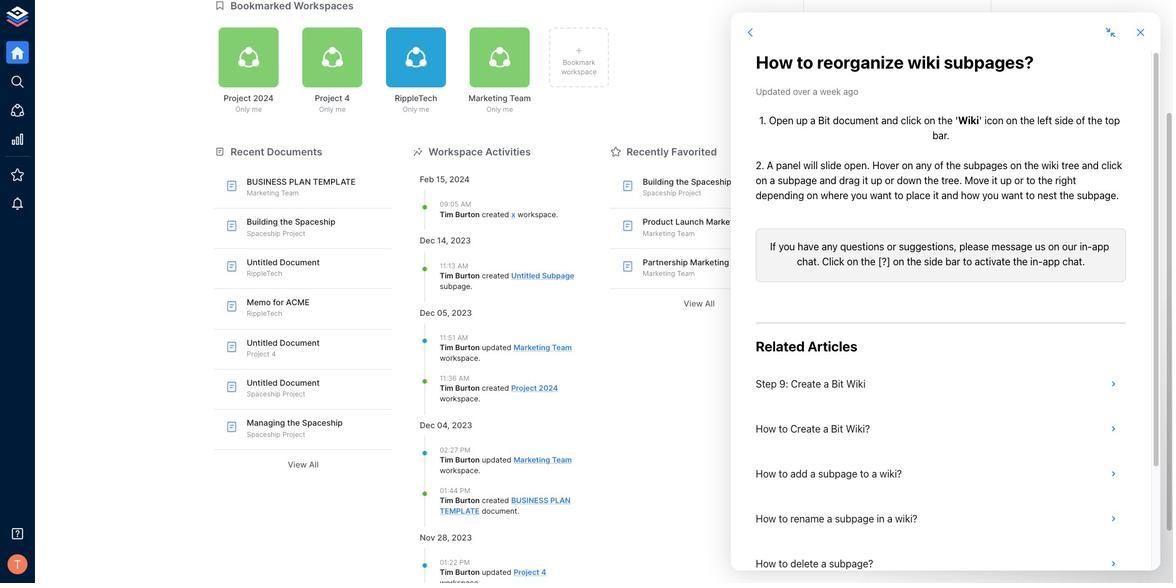 Task type: locate. For each thing, give the bounding box(es) containing it.
team
[[510, 93, 531, 103], [281, 189, 299, 198], [677, 229, 695, 238], [677, 269, 695, 278], [552, 343, 572, 352], [552, 456, 572, 465]]

11:51 am tim burton updated marketing team workspace .
[[440, 333, 572, 363]]

1 vertical spatial building
[[247, 217, 278, 227]]

1 horizontal spatial building
[[643, 177, 674, 187]]

the up spaceship project
[[676, 177, 689, 187]]

only inside rippletech only me
[[403, 105, 417, 114]]

document down the building the spaceship spaceship project
[[280, 257, 320, 267]]

2 dec from the top
[[420, 308, 435, 318]]

untitled inside untitled document spaceship project
[[247, 378, 278, 388]]

1 horizontal spatial business
[[511, 496, 548, 506]]

0 vertical spatial dec
[[420, 236, 435, 246]]

. inside 11:51 am tim burton updated marketing team workspace .
[[478, 354, 480, 363]]

business up document
[[511, 496, 548, 506]]

1 horizontal spatial documents
[[819, 61, 859, 70]]

4 inside project 4 only me
[[345, 93, 350, 103]]

1 me from the left
[[252, 105, 262, 114]]

3 updated from the top
[[482, 568, 512, 578]]

0 vertical spatial plan
[[747, 217, 764, 227]]

workspace for 11:51 am tim burton updated marketing team workspace .
[[440, 354, 478, 363]]

business inside business plan template marketing team
[[247, 177, 287, 187]]

view
[[684, 299, 703, 309], [288, 460, 307, 470]]

2024 up "recent documents"
[[253, 93, 274, 103]]

1 vertical spatial document
[[280, 338, 320, 348]]

updated up tim burton created
[[482, 456, 512, 465]]

burton
[[455, 210, 480, 219], [455, 271, 480, 280], [455, 343, 480, 352], [455, 384, 480, 393], [455, 456, 480, 465], [455, 496, 480, 506], [455, 568, 480, 578]]

. inside 09:05 am tim burton created x workspace .
[[556, 210, 558, 219]]

1 horizontal spatial 4
[[345, 93, 350, 103]]

0 vertical spatial updated
[[482, 343, 512, 352]]

pm right "01:22"
[[459, 559, 470, 567]]

view down marketing team
[[684, 299, 703, 309]]

burton down 09:05
[[455, 210, 480, 219]]

untitled document spaceship project
[[247, 378, 320, 399]]

. for 11:51 am tim burton updated marketing team workspace .
[[478, 354, 480, 363]]

1 vertical spatial updated
[[482, 456, 512, 465]]

11:36
[[440, 374, 457, 383]]

the inside the building the spaceship spaceship project
[[280, 217, 293, 227]]

bookmark
[[563, 58, 595, 67]]

09:05 am tim burton created x workspace .
[[440, 200, 558, 219]]

0 vertical spatial the
[[676, 177, 689, 187]]

document for untitled document rippletech
[[280, 257, 320, 267]]

recent documents
[[231, 145, 322, 158]]

11:51
[[440, 333, 455, 342]]

template inside business plan template marketing team
[[313, 177, 356, 187]]

burton for 01:22 pm tim burton updated project 4
[[455, 568, 480, 578]]

all down partnership marketing plan
[[705, 299, 715, 309]]

3 me from the left
[[419, 105, 429, 114]]

only
[[235, 105, 250, 114], [319, 105, 334, 114], [403, 105, 417, 114], [486, 105, 501, 114]]

2023 for dec 05, 2023
[[452, 308, 472, 318]]

workspace up 11:36
[[440, 354, 478, 363]]

documents used
[[819, 61, 880, 70]]

created up the "document ."
[[482, 496, 509, 506]]

view all button down managing the spaceship spaceship project
[[214, 455, 392, 475]]

project inside untitled document project 4
[[247, 350, 270, 358]]

view all button down partnership marketing plan
[[610, 294, 788, 314]]

dec left 14,
[[420, 236, 435, 246]]

marketing team
[[643, 269, 695, 278]]

. inside 11:13 am tim burton created untitled subpage subpage .
[[470, 282, 473, 291]]

0 horizontal spatial view all button
[[214, 455, 392, 475]]

am
[[461, 200, 471, 209], [458, 261, 468, 270], [457, 333, 468, 342], [459, 374, 469, 383]]

. inside 02:27 pm tim burton updated marketing team workspace .
[[478, 466, 480, 475]]

am right 11:36
[[459, 374, 469, 383]]

4 burton from the top
[[455, 384, 480, 393]]

2 vertical spatial 2024
[[539, 384, 558, 393]]

1 vertical spatial 2024
[[449, 174, 470, 184]]

tim inside 02:27 pm tim burton updated marketing team workspace .
[[440, 456, 453, 465]]

1 vertical spatial view all
[[288, 460, 319, 470]]

only inside project 4 only me
[[319, 105, 334, 114]]

5 tim from the top
[[440, 456, 453, 465]]

untitled down memo for acme rippletech
[[247, 338, 278, 348]]

1 vertical spatial view
[[288, 460, 307, 470]]

pm inside 02:27 pm tim burton updated marketing team workspace .
[[460, 446, 471, 455]]

1 created from the top
[[482, 210, 509, 219]]

dec for dec 04, 2023
[[420, 420, 435, 430]]

tim for 09:05 am tim burton created x workspace .
[[440, 210, 453, 219]]

acme
[[286, 298, 310, 308]]

tim down 11:13
[[440, 271, 453, 280]]

document inside the untitled document rippletech
[[280, 257, 320, 267]]

2 horizontal spatial 2024
[[539, 384, 558, 393]]

1 vertical spatial plan
[[550, 496, 571, 506]]

view for the top the view all button
[[684, 299, 703, 309]]

view all down partnership marketing plan
[[684, 299, 715, 309]]

3 help image from the top
[[803, 290, 991, 340]]

1 horizontal spatial template
[[440, 507, 480, 516]]

updated inside 11:51 am tim burton updated marketing team workspace .
[[482, 343, 512, 352]]

am right 11:13
[[458, 261, 468, 270]]

2 vertical spatial document
[[280, 378, 320, 388]]

1 dec from the top
[[420, 236, 435, 246]]

marketing team only me
[[469, 93, 531, 114]]

7 burton from the top
[[455, 568, 480, 578]]

3 created from the top
[[482, 384, 509, 393]]

created left x
[[482, 210, 509, 219]]

workspace for 11:36 am tim burton created project 2024 workspace .
[[440, 394, 478, 404]]

business for business plan template marketing team
[[247, 177, 287, 187]]

2024 right 15,
[[449, 174, 470, 184]]

0 horizontal spatial building
[[247, 217, 278, 227]]

upgrade button
[[869, 106, 926, 129]]

1 vertical spatial dec
[[420, 308, 435, 318]]

0 vertical spatial view
[[684, 299, 703, 309]]

plan for business plan template
[[550, 496, 571, 506]]

11:13 am tim burton created untitled subpage subpage .
[[440, 261, 574, 291]]

team inside product launch marketing plan marketing team
[[677, 229, 695, 238]]

3 only from the left
[[403, 105, 417, 114]]

4 created from the top
[[482, 496, 509, 506]]

untitled up "memo"
[[247, 257, 278, 267]]

activities
[[485, 145, 531, 158]]

1 vertical spatial rippletech
[[247, 269, 282, 278]]

2 vertical spatial the
[[287, 418, 300, 428]]

am right 09:05
[[461, 200, 471, 209]]

am inside 11:51 am tim burton updated marketing team workspace .
[[457, 333, 468, 342]]

template
[[313, 177, 356, 187], [440, 507, 480, 516]]

created inside 09:05 am tim burton created x workspace .
[[482, 210, 509, 219]]

1 only from the left
[[235, 105, 250, 114]]

created left project 2024 "link"
[[482, 384, 509, 393]]

plan
[[289, 177, 311, 187], [550, 496, 571, 506]]

tim inside 11:36 am tim burton created project 2024 workspace .
[[440, 384, 453, 393]]

plan
[[747, 217, 764, 227], [731, 257, 748, 267]]

document for untitled document spaceship project
[[280, 378, 320, 388]]

me inside marketing team only me
[[503, 105, 513, 114]]

marketing down partnership
[[643, 269, 675, 278]]

01:22
[[440, 559, 458, 567]]

2 marketing team link from the top
[[514, 456, 572, 465]]

untitled
[[247, 257, 278, 267], [511, 271, 540, 280], [247, 338, 278, 348], [247, 378, 278, 388]]

spaceship
[[691, 177, 732, 187], [643, 189, 677, 198], [295, 217, 336, 227], [247, 229, 281, 238], [247, 390, 281, 399], [302, 418, 343, 428], [247, 430, 281, 439]]

tim inside 11:51 am tim burton updated marketing team workspace .
[[440, 343, 453, 352]]

1 vertical spatial business
[[511, 496, 548, 506]]

the down business plan template marketing team
[[280, 217, 293, 227]]

plan inside business plan template marketing team
[[289, 177, 311, 187]]

1 vertical spatial all
[[309, 460, 319, 470]]

2 vertical spatial dec
[[420, 420, 435, 430]]

the inside managing the spaceship spaceship project
[[287, 418, 300, 428]]

1 vertical spatial documents
[[267, 145, 322, 158]]

am inside 11:13 am tim burton created untitled subpage subpage .
[[458, 261, 468, 270]]

2 vertical spatial rippletech
[[247, 310, 282, 318]]

created inside 11:36 am tim burton created project 2024 workspace .
[[482, 384, 509, 393]]

only inside project 2024 only me
[[235, 105, 250, 114]]

spaceship inside untitled document spaceship project
[[247, 390, 281, 399]]

business inside business plan template
[[511, 496, 548, 506]]

2 updated from the top
[[482, 456, 512, 465]]

created left untitled subpage link at top
[[482, 271, 509, 280]]

4 me from the left
[[503, 105, 513, 114]]

burton down 01:44 pm on the left of the page
[[455, 496, 480, 506]]

. for 11:13 am tim burton created untitled subpage subpage .
[[470, 282, 473, 291]]

burton inside 09:05 am tim burton created x workspace .
[[455, 210, 480, 219]]

tim down 09:05
[[440, 210, 453, 219]]

1 vertical spatial 4
[[272, 350, 276, 358]]

workspace inside 11:36 am tim burton created project 2024 workspace .
[[440, 394, 478, 404]]

dec
[[420, 236, 435, 246], [420, 308, 435, 318], [420, 420, 435, 430]]

product launch marketing plan marketing team
[[643, 217, 764, 238]]

project inside untitled document spaceship project
[[282, 390, 305, 399]]

1 horizontal spatial all
[[705, 299, 715, 309]]

project 2024 only me
[[224, 93, 274, 114]]

0 horizontal spatial template
[[313, 177, 356, 187]]

untitled inside the untitled document rippletech
[[247, 257, 278, 267]]

2 vertical spatial pm
[[459, 559, 470, 567]]

tim for 11:13 am tim burton created untitled subpage subpage .
[[440, 271, 453, 280]]

updated up 11:36 am tim burton created project 2024 workspace .
[[482, 343, 512, 352]]

plan inside business plan template
[[550, 496, 571, 506]]

pm inside 01:22 pm tim burton updated project 4
[[459, 559, 470, 567]]

.
[[556, 210, 558, 219], [470, 282, 473, 291], [478, 354, 480, 363], [478, 394, 480, 404], [478, 466, 480, 475], [517, 507, 519, 516]]

1 horizontal spatial 2024
[[449, 174, 470, 184]]

created for x
[[482, 210, 509, 219]]

created inside 11:13 am tim burton created untitled subpage subpage .
[[482, 271, 509, 280]]

me
[[252, 105, 262, 114], [336, 105, 346, 114], [419, 105, 429, 114], [503, 105, 513, 114]]

only inside marketing team only me
[[486, 105, 501, 114]]

the right managing
[[287, 418, 300, 428]]

only for project 4
[[319, 105, 334, 114]]

1 horizontal spatial view all button
[[610, 294, 788, 314]]

0 vertical spatial view all button
[[610, 294, 788, 314]]

am for project
[[459, 374, 469, 383]]

burton inside 11:51 am tim burton updated marketing team workspace .
[[455, 343, 480, 352]]

tim down 11:36
[[440, 384, 453, 393]]

burton down 02:27
[[455, 456, 480, 465]]

tim down 11:51 on the left bottom of page
[[440, 343, 453, 352]]

untitled document rippletech
[[247, 257, 320, 278]]

document down 'acme'
[[280, 338, 320, 348]]

marketing up project 2024 "link"
[[514, 343, 550, 352]]

1 vertical spatial pm
[[460, 487, 470, 495]]

2023 right 04,
[[452, 420, 472, 430]]

burton inside 11:36 am tim burton created project 2024 workspace .
[[455, 384, 480, 393]]

1 document from the top
[[280, 257, 320, 267]]

2 document from the top
[[280, 338, 320, 348]]

2 tim from the top
[[440, 271, 453, 280]]

document inside untitled document spaceship project
[[280, 378, 320, 388]]

view all button
[[610, 294, 788, 314], [214, 455, 392, 475]]

memo for acme rippletech
[[247, 298, 310, 318]]

documents left used on the right of the page
[[819, 61, 859, 70]]

0 horizontal spatial 4
[[272, 350, 276, 358]]

1 vertical spatial the
[[280, 217, 293, 227]]

tim
[[440, 210, 453, 219], [440, 271, 453, 280], [440, 343, 453, 352], [440, 384, 453, 393], [440, 456, 453, 465], [440, 496, 453, 506], [440, 568, 453, 578]]

project inside 11:36 am tim burton created project 2024 workspace .
[[511, 384, 537, 393]]

0 vertical spatial pm
[[460, 446, 471, 455]]

5 burton from the top
[[455, 456, 480, 465]]

pm up tim burton created
[[460, 487, 470, 495]]

recently favorited
[[627, 145, 717, 158]]

4 only from the left
[[486, 105, 501, 114]]

the
[[676, 177, 689, 187], [280, 217, 293, 227], [287, 418, 300, 428]]

burton down "01:22"
[[455, 568, 480, 578]]

4 tim from the top
[[440, 384, 453, 393]]

3 burton from the top
[[455, 343, 480, 352]]

1 horizontal spatial view all
[[684, 299, 715, 309]]

0 vertical spatial 2024
[[253, 93, 274, 103]]

3 dec from the top
[[420, 420, 435, 430]]

view down managing the spaceship spaceship project
[[288, 460, 307, 470]]

view all down managing the spaceship spaceship project
[[288, 460, 319, 470]]

marketing team link up business plan template link
[[514, 456, 572, 465]]

marketing inside 11:51 am tim burton updated marketing team workspace .
[[514, 343, 550, 352]]

0 vertical spatial business
[[247, 177, 287, 187]]

dec 14, 2023
[[420, 236, 471, 246]]

workspace up 01:44 pm on the left of the page
[[440, 466, 478, 475]]

2 horizontal spatial 4
[[541, 568, 546, 578]]

updated
[[482, 343, 512, 352], [482, 456, 512, 465], [482, 568, 512, 578]]

0 horizontal spatial plan
[[289, 177, 311, 187]]

documents
[[819, 61, 859, 70], [267, 145, 322, 158]]

2 vertical spatial updated
[[482, 568, 512, 578]]

0 vertical spatial plan
[[289, 177, 311, 187]]

1 updated from the top
[[482, 343, 512, 352]]

marketing team link
[[514, 343, 572, 352], [514, 456, 572, 465]]

marketing up business plan template
[[514, 456, 550, 465]]

untitled inside untitled document project 4
[[247, 338, 278, 348]]

02:27
[[440, 446, 458, 455]]

dialog
[[731, 12, 1161, 571]]

4 inside untitled document project 4
[[272, 350, 276, 358]]

document
[[280, 257, 320, 267], [280, 338, 320, 348], [280, 378, 320, 388]]

2 vertical spatial 4
[[541, 568, 546, 578]]

business plan template marketing team
[[247, 177, 356, 198]]

tim for 01:22 pm tim burton updated project 4
[[440, 568, 453, 578]]

the for building the spaceship spaceship project
[[280, 217, 293, 227]]

tim for 11:51 am tim burton updated marketing team workspace .
[[440, 343, 453, 352]]

workspace right x link
[[518, 210, 556, 219]]

view for left the view all button
[[288, 460, 307, 470]]

workspace inside 11:51 am tim burton updated marketing team workspace .
[[440, 354, 478, 363]]

2023 right 14,
[[451, 236, 471, 246]]

1 vertical spatial view all button
[[214, 455, 392, 475]]

marketing team link up project 2024 "link"
[[514, 343, 572, 352]]

untitled left subpage
[[511, 271, 540, 280]]

0 horizontal spatial business
[[247, 177, 287, 187]]

0 vertical spatial all
[[705, 299, 715, 309]]

template for business plan template
[[440, 507, 480, 516]]

x link
[[511, 210, 516, 219]]

1 burton from the top
[[455, 210, 480, 219]]

09:05
[[440, 200, 459, 209]]

0 vertical spatial 4
[[345, 93, 350, 103]]

1 horizontal spatial view
[[684, 299, 703, 309]]

3 tim from the top
[[440, 343, 453, 352]]

project
[[224, 93, 251, 103], [315, 93, 342, 103], [679, 189, 701, 198], [282, 229, 305, 238], [247, 350, 270, 358], [511, 384, 537, 393], [282, 390, 305, 399], [282, 430, 305, 439], [514, 568, 539, 578]]

marketing team link for project 2024
[[514, 343, 572, 352]]

01:44
[[440, 487, 458, 495]]

0 vertical spatial marketing team link
[[514, 343, 572, 352]]

1 vertical spatial marketing team link
[[514, 456, 572, 465]]

all
[[705, 299, 715, 309], [309, 460, 319, 470]]

tim inside 01:22 pm tim burton updated project 4
[[440, 568, 453, 578]]

untitled up managing
[[247, 378, 278, 388]]

updated left project 4 link
[[482, 568, 512, 578]]

burton up subpage at the top of the page
[[455, 271, 480, 280]]

nov 28, 2023
[[420, 533, 472, 543]]

template inside business plan template
[[440, 507, 480, 516]]

pm
[[460, 446, 471, 455], [460, 487, 470, 495], [459, 559, 470, 567]]

dec 04, 2023
[[420, 420, 472, 430]]

0 vertical spatial view all
[[684, 299, 715, 309]]

me inside project 4 only me
[[336, 105, 346, 114]]

spaceship down business plan template marketing team
[[295, 217, 336, 227]]

spaceship project
[[643, 189, 701, 198]]

business for business plan template
[[511, 496, 548, 506]]

spaceship up managing
[[247, 390, 281, 399]]

document inside untitled document project 4
[[280, 338, 320, 348]]

spaceship up the untitled document rippletech
[[247, 229, 281, 238]]

1 tim from the top
[[440, 210, 453, 219]]

building up the untitled document rippletech
[[247, 217, 278, 227]]

. inside 11:36 am tim burton created project 2024 workspace .
[[478, 394, 480, 404]]

marketing right launch
[[706, 217, 745, 227]]

marketing down "recent documents"
[[247, 189, 279, 198]]

project inside project 4 only me
[[315, 93, 342, 103]]

me inside project 2024 only me
[[252, 105, 262, 114]]

building up spaceship project
[[643, 177, 674, 187]]

recently
[[627, 145, 669, 158]]

burton inside 11:13 am tim burton created untitled subpage subpage .
[[455, 271, 480, 280]]

marketing inside marketing team only me
[[469, 93, 508, 103]]

0 vertical spatial template
[[313, 177, 356, 187]]

am inside 11:36 am tim burton created project 2024 workspace .
[[459, 374, 469, 383]]

2023 right 28,
[[452, 533, 472, 543]]

2 created from the top
[[482, 271, 509, 280]]

me inside rippletech only me
[[419, 105, 429, 114]]

burton down 11:51 on the left bottom of page
[[455, 343, 480, 352]]

am inside 09:05 am tim burton created x workspace .
[[461, 200, 471, 209]]

burton for 11:36 am tim burton created project 2024 workspace .
[[455, 384, 480, 393]]

0 vertical spatial building
[[643, 177, 674, 187]]

updated inside 02:27 pm tim burton updated marketing team workspace .
[[482, 456, 512, 465]]

7 tim from the top
[[440, 568, 453, 578]]

managing
[[247, 418, 285, 428]]

marketing up workspace activities
[[469, 93, 508, 103]]

2023
[[451, 236, 471, 246], [452, 308, 472, 318], [452, 420, 472, 430], [452, 533, 472, 543]]

2 burton from the top
[[455, 271, 480, 280]]

burton for 09:05 am tim burton created x workspace .
[[455, 210, 480, 219]]

rippletech inside the untitled document rippletech
[[247, 269, 282, 278]]

spaceship down untitled document spaceship project
[[302, 418, 343, 428]]

0 vertical spatial document
[[280, 257, 320, 267]]

upgrade
[[879, 111, 916, 122]]

tim down "01:22"
[[440, 568, 453, 578]]

untitled for untitled document spaceship project
[[247, 378, 278, 388]]

only for project 2024
[[235, 105, 250, 114]]

help image
[[803, 164, 991, 214], [803, 227, 991, 277], [803, 290, 991, 340], [803, 353, 991, 403]]

marketing inside 02:27 pm tim burton updated marketing team workspace .
[[514, 456, 550, 465]]

tim down 02:27
[[440, 456, 453, 465]]

1 marketing team link from the top
[[514, 343, 572, 352]]

created
[[482, 210, 509, 219], [482, 271, 509, 280], [482, 384, 509, 393], [482, 496, 509, 506]]

workspace
[[561, 67, 597, 76], [518, 210, 556, 219], [440, 354, 478, 363], [440, 394, 478, 404], [440, 466, 478, 475]]

tim down 01:44 at the bottom of the page
[[440, 496, 453, 506]]

3 document from the top
[[280, 378, 320, 388]]

dec left 04,
[[420, 420, 435, 430]]

burton down 11:36
[[455, 384, 480, 393]]

2024
[[253, 93, 274, 103], [449, 174, 470, 184], [539, 384, 558, 393]]

2 me from the left
[[336, 105, 346, 114]]

11
[[954, 61, 961, 70]]

business down "recent documents"
[[247, 177, 287, 187]]

01:22 pm tim burton updated project 4
[[440, 559, 546, 578]]

building inside the building the spaceship spaceship project
[[247, 217, 278, 227]]

14,
[[437, 236, 448, 246]]

15,
[[436, 174, 447, 184]]

all down managing the spaceship spaceship project
[[309, 460, 319, 470]]

0 horizontal spatial 2024
[[253, 93, 274, 103]]

documents up business plan template marketing team
[[267, 145, 322, 158]]

updated inside 01:22 pm tim burton updated project 4
[[482, 568, 512, 578]]

team inside 11:51 am tim burton updated marketing team workspace .
[[552, 343, 572, 352]]

workspace inside 02:27 pm tim burton updated marketing team workspace .
[[440, 466, 478, 475]]

1 vertical spatial template
[[440, 507, 480, 516]]

building
[[643, 177, 674, 187], [247, 217, 278, 227]]

2024 down 11:51 am tim burton updated marketing team workspace .
[[539, 384, 558, 393]]

updated for document
[[482, 456, 512, 465]]

marketing
[[469, 93, 508, 103], [247, 189, 279, 198], [706, 217, 745, 227], [643, 229, 675, 238], [690, 257, 729, 267], [643, 269, 675, 278], [514, 343, 550, 352], [514, 456, 550, 465]]

dec left "05,"
[[420, 308, 435, 318]]

workspace down 11:36
[[440, 394, 478, 404]]

2 only from the left
[[319, 105, 334, 114]]

workspace
[[429, 145, 483, 158]]

document down untitled document project 4
[[280, 378, 320, 388]]

2023 right "05,"
[[452, 308, 472, 318]]

pm right 02:27
[[460, 446, 471, 455]]

rippletech inside memo for acme rippletech
[[247, 310, 282, 318]]

workspace down the bookmark
[[561, 67, 597, 76]]

untitled for untitled document rippletech
[[247, 257, 278, 267]]

am right 11:51 on the left bottom of page
[[457, 333, 468, 342]]

0 horizontal spatial view
[[288, 460, 307, 470]]

t button
[[4, 551, 31, 579]]

1 horizontal spatial plan
[[550, 496, 571, 506]]

tim inside 09:05 am tim burton created x workspace .
[[440, 210, 453, 219]]

burton inside 01:22 pm tim burton updated project 4
[[455, 568, 480, 578]]

tim inside 11:13 am tim burton created untitled subpage subpage .
[[440, 271, 453, 280]]

burton inside 02:27 pm tim burton updated marketing team workspace .
[[455, 456, 480, 465]]



Task type: vqa. For each thing, say whether or not it's contained in the screenshot.
Favorite image
no



Task type: describe. For each thing, give the bounding box(es) containing it.
am for x
[[461, 200, 471, 209]]

burton for 02:27 pm tim burton updated marketing team workspace .
[[455, 456, 480, 465]]

nov
[[420, 533, 435, 543]]

4 help image from the top
[[803, 353, 991, 403]]

2024 inside project 2024 only me
[[253, 93, 274, 103]]

favorited
[[671, 145, 717, 158]]

28,
[[437, 533, 450, 543]]

pm for project
[[459, 559, 470, 567]]

workspace activities
[[429, 145, 531, 158]]

dec 05, 2023
[[420, 308, 472, 318]]

project inside project 2024 only me
[[224, 93, 251, 103]]

. for 02:27 pm tim burton updated marketing team workspace .
[[478, 466, 480, 475]]

0 vertical spatial documents
[[819, 61, 859, 70]]

building the spaceship spaceship project
[[247, 217, 336, 238]]

untitled for untitled document project 4
[[247, 338, 278, 348]]

am for marketing
[[457, 333, 468, 342]]

document
[[482, 507, 517, 516]]

spaceship up product
[[643, 189, 677, 198]]

workspace inside bookmark workspace button
[[561, 67, 597, 76]]

0 horizontal spatial all
[[309, 460, 319, 470]]

t
[[14, 558, 21, 572]]

me for project 2024
[[252, 105, 262, 114]]

tim burton created
[[440, 496, 511, 506]]

01:44 pm
[[440, 487, 470, 495]]

2024 inside 11:36 am tim burton created project 2024 workspace .
[[539, 384, 558, 393]]

pm for marketing
[[460, 446, 471, 455]]

2023 for nov 28, 2023
[[452, 533, 472, 543]]

spaceship down favorited
[[691, 177, 732, 187]]

used
[[861, 61, 880, 70]]

project 4 link
[[514, 568, 546, 578]]

dec for dec 14, 2023
[[420, 236, 435, 246]]

marketing inside business plan template marketing team
[[247, 189, 279, 198]]

marketing down product launch marketing plan marketing team
[[690, 257, 729, 267]]

rippletech only me
[[395, 93, 437, 114]]

11:36 am tim burton created project 2024 workspace .
[[440, 374, 558, 404]]

tim for 02:27 pm tim burton updated marketing team workspace .
[[440, 456, 453, 465]]

me for marketing team
[[503, 105, 513, 114]]

updated for workspace
[[482, 343, 512, 352]]

spaceship down managing
[[247, 430, 281, 439]]

product
[[643, 217, 673, 227]]

6 tim from the top
[[440, 496, 453, 506]]

building the spaceship
[[643, 177, 732, 187]]

feb 15, 2024
[[420, 174, 470, 184]]

0 horizontal spatial documents
[[267, 145, 322, 158]]

for
[[273, 298, 284, 308]]

team inside marketing team only me
[[510, 93, 531, 103]]

building for building the spaceship spaceship project
[[247, 217, 278, 227]]

only for marketing team
[[486, 105, 501, 114]]

me for project 4
[[336, 105, 346, 114]]

launch
[[676, 217, 704, 227]]

workspace for 02:27 pm tim burton updated marketing team workspace .
[[440, 466, 478, 475]]

2023 for dec 14, 2023
[[451, 236, 471, 246]]

building for building the spaceship
[[643, 177, 674, 187]]

untitled document project 4
[[247, 338, 320, 358]]

0 horizontal spatial view all
[[288, 460, 319, 470]]

managing the spaceship spaceship project
[[247, 418, 343, 439]]

bookmark workspace
[[561, 58, 597, 76]]

x
[[511, 210, 516, 219]]

marketing down product
[[643, 229, 675, 238]]

project 4 only me
[[315, 93, 350, 114]]

untitled subpage link
[[511, 271, 574, 280]]

2 help image from the top
[[803, 227, 991, 277]]

memo
[[247, 298, 271, 308]]

tim for 11:36 am tim burton created project 2024 workspace .
[[440, 384, 453, 393]]

subpage
[[542, 271, 574, 280]]

6 burton from the top
[[455, 496, 480, 506]]

04,
[[437, 420, 450, 430]]

created for untitled
[[482, 271, 509, 280]]

02:27 pm tim burton updated marketing team workspace .
[[440, 446, 572, 475]]

the for building the spaceship
[[676, 177, 689, 187]]

created for project
[[482, 384, 509, 393]]

plan for business plan template marketing team
[[289, 177, 311, 187]]

. for 11:36 am tim burton created project 2024 workspace .
[[478, 394, 480, 404]]

project inside the building the spaceship spaceship project
[[282, 229, 305, 238]]

business plan template link
[[440, 496, 571, 516]]

workspace inside 09:05 am tim burton created x workspace .
[[518, 210, 556, 219]]

recent
[[231, 145, 264, 158]]

11 / 10
[[954, 61, 976, 70]]

1 help image from the top
[[803, 164, 991, 214]]

2023 for dec 04, 2023
[[452, 420, 472, 430]]

template for business plan template marketing team
[[313, 177, 356, 187]]

business plan template
[[440, 496, 571, 516]]

team inside 02:27 pm tim burton updated marketing team workspace .
[[552, 456, 572, 465]]

subpage
[[440, 282, 470, 291]]

burton for 11:51 am tim burton updated marketing team workspace .
[[455, 343, 480, 352]]

untitled inside 11:13 am tim burton created untitled subpage subpage .
[[511, 271, 540, 280]]

project inside 01:22 pm tim burton updated project 4
[[514, 568, 539, 578]]

0 vertical spatial rippletech
[[395, 93, 437, 103]]

project inside managing the spaceship spaceship project
[[282, 430, 305, 439]]

dec for dec 05, 2023
[[420, 308, 435, 318]]

marketing team link for business plan template
[[514, 456, 572, 465]]

the for managing the spaceship spaceship project
[[287, 418, 300, 428]]

10
[[968, 61, 976, 70]]

document for untitled document project 4
[[280, 338, 320, 348]]

/
[[963, 61, 966, 70]]

11:13
[[440, 261, 456, 270]]

partnership
[[643, 257, 688, 267]]

partnership marketing plan
[[643, 257, 748, 267]]

team inside business plan template marketing team
[[281, 189, 299, 198]]

plan inside product launch marketing plan marketing team
[[747, 217, 764, 227]]

feb
[[420, 174, 434, 184]]

project 2024 link
[[511, 384, 558, 393]]

1 vertical spatial plan
[[731, 257, 748, 267]]

am for untitled
[[458, 261, 468, 270]]

document .
[[480, 507, 519, 516]]

4 inside 01:22 pm tim burton updated project 4
[[541, 568, 546, 578]]

burton for 11:13 am tim burton created untitled subpage subpage .
[[455, 271, 480, 280]]

05,
[[437, 308, 450, 318]]

bookmark workspace button
[[549, 27, 609, 87]]



